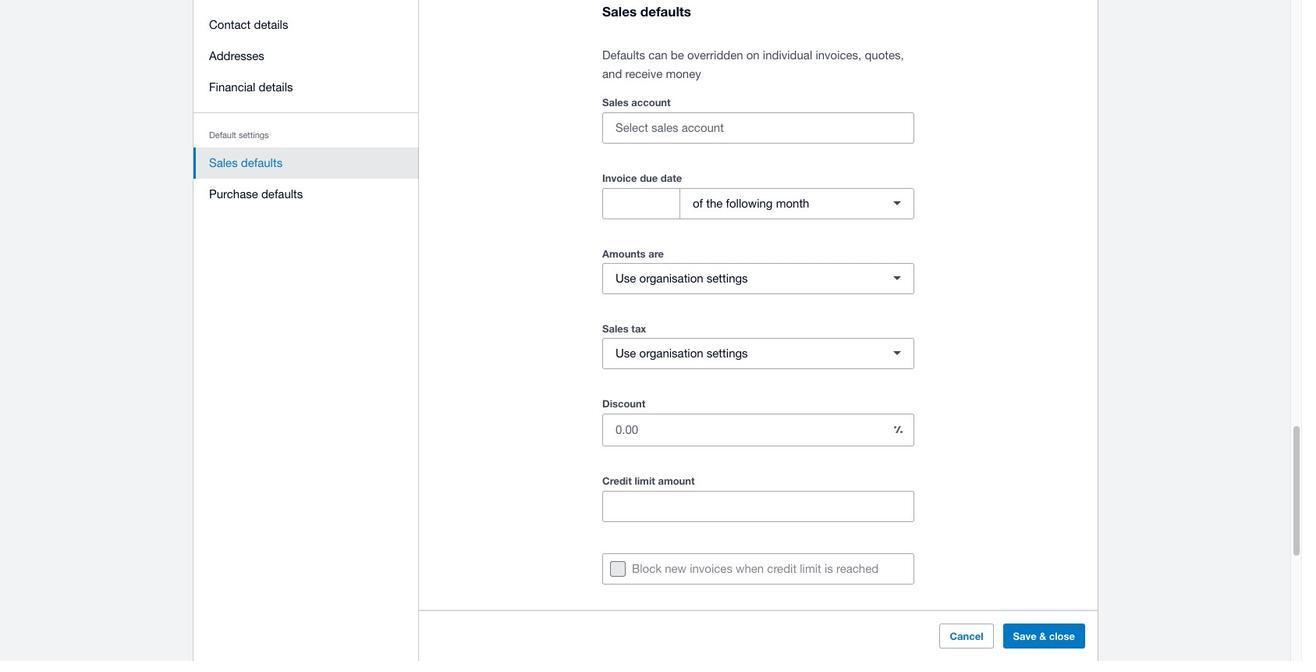 Task type: describe. For each thing, give the bounding box(es) containing it.
Discount number field
[[603, 415, 883, 445]]

and
[[603, 67, 622, 80]]

default
[[209, 130, 236, 140]]

quotes,
[[865, 48, 905, 62]]

organisation for are
[[640, 272, 704, 285]]

addresses link
[[194, 41, 419, 72]]

invoices,
[[816, 48, 862, 62]]

are
[[649, 247, 664, 260]]

save
[[1014, 630, 1037, 642]]

contact details
[[209, 18, 288, 31]]

save & close button
[[1004, 624, 1086, 649]]

money
[[666, 67, 702, 80]]

credit
[[768, 562, 797, 575]]

purchase
[[209, 187, 258, 201]]

close
[[1050, 630, 1076, 642]]

menu containing contact details
[[194, 0, 419, 219]]

default settings
[[209, 130, 269, 140]]

financial details link
[[194, 72, 419, 103]]

0 vertical spatial defaults
[[641, 3, 692, 19]]

defaults for sales defaults link on the left
[[241, 156, 283, 169]]

organisation for tax
[[640, 347, 704, 360]]

purchase defaults
[[209, 187, 303, 201]]

account
[[632, 96, 671, 108]]

block new invoices when credit limit is reached
[[632, 562, 879, 575]]

be
[[671, 48, 684, 62]]

0 vertical spatial settings
[[239, 130, 269, 140]]

sales inside sales defaults link
[[209, 156, 238, 169]]

use for sales
[[616, 347, 637, 360]]

details for contact details
[[254, 18, 288, 31]]

sales defaults inside menu
[[209, 156, 283, 169]]

Credit limit amount number field
[[603, 492, 914, 521]]

credit limit amount
[[603, 475, 695, 487]]

details for financial details
[[259, 80, 293, 94]]

invoice
[[603, 172, 637, 184]]

sales account
[[603, 96, 671, 108]]

following
[[726, 197, 773, 210]]

tax
[[632, 322, 647, 335]]

sales defaults link
[[194, 148, 419, 179]]

discount
[[603, 397, 646, 410]]



Task type: locate. For each thing, give the bounding box(es) containing it.
is
[[825, 562, 834, 575]]

use organisation settings for tax
[[616, 347, 748, 360]]

0 vertical spatial use
[[616, 272, 637, 285]]

organisation down are at top
[[640, 272, 704, 285]]

use organisation settings
[[616, 272, 748, 285], [616, 347, 748, 360]]

1 vertical spatial use organisation settings button
[[603, 338, 915, 369]]

invoice due date group
[[603, 188, 915, 219]]

2 use organisation settings from the top
[[616, 347, 748, 360]]

1 vertical spatial details
[[259, 80, 293, 94]]

cancel button
[[940, 624, 994, 649]]

financial details
[[209, 80, 293, 94]]

sales up defaults
[[603, 3, 637, 19]]

None number field
[[603, 189, 680, 218]]

settings up discount number field
[[707, 347, 748, 360]]

due
[[640, 172, 658, 184]]

1 organisation from the top
[[640, 272, 704, 285]]

0 vertical spatial limit
[[635, 475, 656, 487]]

can
[[649, 48, 668, 62]]

save & close
[[1014, 630, 1076, 642]]

1 vertical spatial sales defaults
[[209, 156, 283, 169]]

use down the amounts
[[616, 272, 637, 285]]

sales defaults
[[603, 3, 692, 19], [209, 156, 283, 169]]

1 vertical spatial use
[[616, 347, 637, 360]]

2 vertical spatial settings
[[707, 347, 748, 360]]

defaults for "purchase defaults" link
[[261, 187, 303, 201]]

settings for sales tax
[[707, 347, 748, 360]]

contact
[[209, 18, 251, 31]]

when
[[736, 562, 764, 575]]

0 vertical spatial use organisation settings
[[616, 272, 748, 285]]

use
[[616, 272, 637, 285], [616, 347, 637, 360]]

defaults
[[641, 3, 692, 19], [241, 156, 283, 169], [261, 187, 303, 201]]

limit right credit
[[635, 475, 656, 487]]

1 horizontal spatial sales defaults
[[603, 3, 692, 19]]

purchase defaults link
[[194, 179, 419, 210]]

&
[[1040, 630, 1047, 642]]

1 vertical spatial defaults
[[241, 156, 283, 169]]

amounts are
[[603, 247, 664, 260]]

sales down the default
[[209, 156, 238, 169]]

1 vertical spatial use organisation settings
[[616, 347, 748, 360]]

limit
[[635, 475, 656, 487], [800, 562, 822, 575]]

1 vertical spatial settings
[[707, 272, 748, 285]]

defaults up can
[[641, 3, 692, 19]]

month
[[776, 197, 810, 210]]

1 vertical spatial organisation
[[640, 347, 704, 360]]

0 horizontal spatial limit
[[635, 475, 656, 487]]

use for amounts
[[616, 272, 637, 285]]

cancel
[[950, 630, 984, 642]]

defaults up purchase defaults
[[241, 156, 283, 169]]

sales left tax
[[603, 322, 629, 335]]

new
[[665, 562, 687, 575]]

use organisation settings down tax
[[616, 347, 748, 360]]

0 vertical spatial details
[[254, 18, 288, 31]]

1 use organisation settings from the top
[[616, 272, 748, 285]]

sales defaults up can
[[603, 3, 692, 19]]

2 vertical spatial defaults
[[261, 187, 303, 201]]

menu
[[194, 0, 419, 219]]

credit
[[603, 475, 632, 487]]

details inside financial details link
[[259, 80, 293, 94]]

0 horizontal spatial sales defaults
[[209, 156, 283, 169]]

defaults can be overridden on individual invoices, quotes, and receive money
[[603, 48, 905, 80]]

1 horizontal spatial limit
[[800, 562, 822, 575]]

addresses
[[209, 49, 265, 62]]

the
[[707, 197, 723, 210]]

contact details link
[[194, 9, 419, 41]]

on
[[747, 48, 760, 62]]

2 use organisation settings button from the top
[[603, 338, 915, 369]]

block
[[632, 562, 662, 575]]

none number field inside invoice due date 'group'
[[603, 189, 680, 218]]

1 vertical spatial limit
[[800, 562, 822, 575]]

of the following month
[[693, 197, 810, 210]]

use organisation settings button for sales tax
[[603, 338, 915, 369]]

organisation
[[640, 272, 704, 285], [640, 347, 704, 360]]

settings for amounts are
[[707, 272, 748, 285]]

limit left is
[[800, 562, 822, 575]]

invoice due date
[[603, 172, 683, 184]]

invoices
[[690, 562, 733, 575]]

use organisation settings button for amounts are
[[603, 263, 915, 294]]

2 use from the top
[[616, 347, 637, 360]]

defaults
[[603, 48, 646, 62]]

use organisation settings for are
[[616, 272, 748, 285]]

use organisation settings button
[[603, 263, 915, 294], [603, 338, 915, 369]]

settings right the default
[[239, 130, 269, 140]]

of
[[693, 197, 703, 210]]

details right contact
[[254, 18, 288, 31]]

2 organisation from the top
[[640, 347, 704, 360]]

1 use from the top
[[616, 272, 637, 285]]

date
[[661, 172, 683, 184]]

sales down and
[[603, 96, 629, 108]]

details inside contact details link
[[254, 18, 288, 31]]

reached
[[837, 562, 879, 575]]

1 use organisation settings button from the top
[[603, 263, 915, 294]]

settings down the
[[707, 272, 748, 285]]

details
[[254, 18, 288, 31], [259, 80, 293, 94]]

0 vertical spatial sales defaults
[[603, 3, 692, 19]]

sales
[[603, 3, 637, 19], [603, 96, 629, 108], [209, 156, 238, 169], [603, 322, 629, 335]]

financial
[[209, 80, 256, 94]]

use down sales tax
[[616, 347, 637, 360]]

0 vertical spatial organisation
[[640, 272, 704, 285]]

sales defaults down default settings
[[209, 156, 283, 169]]

sales tax
[[603, 322, 647, 335]]

use organisation settings down are at top
[[616, 272, 748, 285]]

amount
[[658, 475, 695, 487]]

amounts
[[603, 247, 646, 260]]

organisation down tax
[[640, 347, 704, 360]]

details down the addresses link
[[259, 80, 293, 94]]

settings
[[239, 130, 269, 140], [707, 272, 748, 285], [707, 347, 748, 360]]

receive
[[626, 67, 663, 80]]

defaults down sales defaults link on the left
[[261, 187, 303, 201]]

Sales account field
[[603, 113, 914, 143]]

overridden
[[688, 48, 744, 62]]

of the following month button
[[680, 188, 915, 219]]

0 vertical spatial use organisation settings button
[[603, 263, 915, 294]]

individual
[[763, 48, 813, 62]]



Task type: vqa. For each thing, say whether or not it's contained in the screenshot.
SETTINGS MENU icon
no



